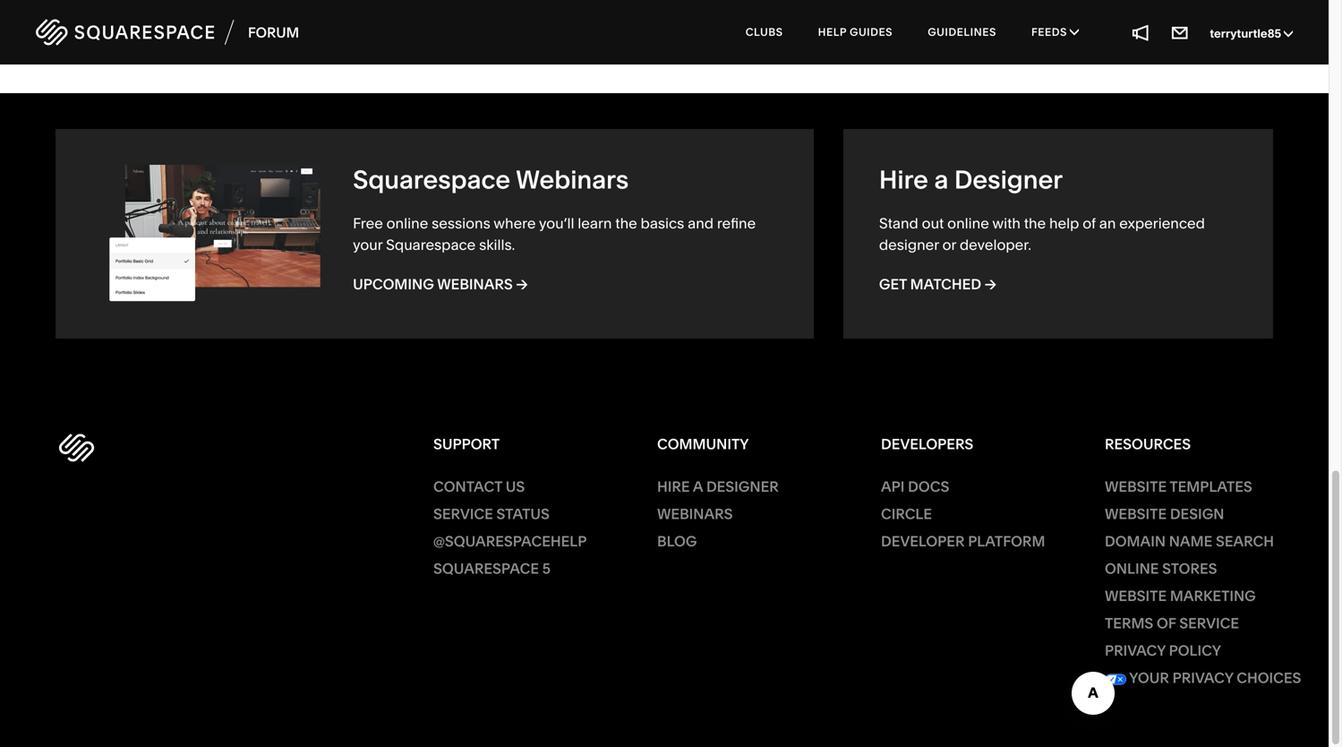 Task type: vqa. For each thing, say whether or not it's contained in the screenshot.
Api Docs
yes



Task type: locate. For each thing, give the bounding box(es) containing it.
caret down image inside "feeds" link
[[1071, 26, 1080, 37]]

5
[[543, 560, 551, 578]]

hire for hire a designer
[[657, 478, 690, 496]]

0 horizontal spatial hire
[[657, 478, 690, 496]]

domain
[[1105, 533, 1166, 550]]

2 website from the top
[[1105, 505, 1167, 523]]

free
[[353, 215, 383, 232]]

website templates
[[1105, 478, 1253, 496]]

2 vertical spatial website
[[1105, 587, 1167, 605]]

0 vertical spatial privacy
[[1105, 642, 1166, 659]]

1 website from the top
[[1105, 478, 1167, 496]]

1 the from the left
[[1025, 215, 1046, 232]]

service
[[434, 505, 493, 523], [1180, 615, 1240, 632]]

website up 'domain'
[[1105, 505, 1167, 523]]

domain name search
[[1105, 533, 1275, 550]]

1 horizontal spatial caret down image
[[1285, 27, 1293, 39]]

online
[[948, 215, 990, 232], [387, 215, 428, 232]]

privacy policy link
[[1105, 642, 1222, 659]]

terryturtle85 link
[[1210, 26, 1293, 41]]

privacy down terms
[[1105, 642, 1166, 659]]

developer platform link
[[881, 533, 1046, 550]]

1 horizontal spatial hire
[[880, 164, 929, 195]]

blog
[[657, 533, 697, 550]]

contact us
[[434, 478, 525, 496]]

the right with
[[1025, 215, 1046, 232]]

help
[[818, 26, 847, 39]]

guidelines link
[[912, 9, 1013, 56]]

service down marketing
[[1180, 615, 1240, 632]]

0 vertical spatial hire
[[880, 164, 929, 195]]

website for website templates
[[1105, 478, 1167, 496]]

squarespace 5
[[434, 560, 551, 578]]

1 horizontal spatial the
[[1025, 215, 1046, 232]]

hire for hire a designer
[[880, 164, 929, 195]]

stand out online with the help of an experienced designer or developer.
[[880, 215, 1206, 254]]

guides
[[850, 26, 893, 39]]

hire left a
[[880, 164, 929, 195]]

1 horizontal spatial online
[[948, 215, 990, 232]]

marketing
[[1171, 587, 1257, 605]]

website design
[[1105, 505, 1225, 523]]

website down online
[[1105, 587, 1167, 605]]

clubs
[[746, 26, 783, 39]]

the right learn
[[616, 215, 638, 232]]

help
[[1050, 215, 1080, 232]]

stores
[[1163, 560, 1218, 578]]

1 horizontal spatial of
[[1157, 615, 1177, 632]]

hire
[[880, 164, 929, 195], [657, 478, 690, 496]]

squarespace forum image
[[36, 17, 300, 48]]

designer
[[955, 164, 1063, 195], [707, 478, 779, 496]]

privacy down policy
[[1173, 669, 1234, 687]]

0 horizontal spatial webinars
[[437, 276, 513, 293]]

2 online from the left
[[387, 215, 428, 232]]

1 vertical spatial webinars
[[437, 276, 513, 293]]

1 vertical spatial designer
[[707, 478, 779, 496]]

the
[[1025, 215, 1046, 232], [616, 215, 638, 232]]

status
[[497, 505, 550, 523]]

us state privacy opt-out icon image
[[1105, 674, 1127, 685]]

docs
[[908, 478, 950, 496]]

policy
[[1170, 642, 1222, 659]]

2 horizontal spatial webinars
[[657, 505, 733, 523]]

0 vertical spatial service
[[434, 505, 493, 523]]

1 vertical spatial of
[[1157, 615, 1177, 632]]

developer platform
[[881, 533, 1046, 550]]

webinars link
[[657, 505, 733, 523]]

service down the contact
[[434, 505, 493, 523]]

privacy
[[1105, 642, 1166, 659], [1173, 669, 1234, 687]]

0 horizontal spatial designer
[[707, 478, 779, 496]]

refine
[[717, 215, 756, 232]]

webinars down a on the bottom of page
[[657, 505, 733, 523]]

caret down image
[[1071, 26, 1080, 37], [1285, 27, 1293, 39]]

0 horizontal spatial the
[[616, 215, 638, 232]]

stand
[[880, 215, 919, 232]]

→ for a
[[985, 276, 997, 293]]

website up website design
[[1105, 478, 1167, 496]]

1 horizontal spatial service
[[1180, 615, 1240, 632]]

→ down developer.
[[985, 276, 997, 293]]

website templates link
[[1105, 478, 1253, 496]]

hire a designer
[[657, 478, 779, 496]]

squarespace
[[434, 560, 539, 578]]

of left an
[[1083, 215, 1096, 232]]

2 → from the left
[[516, 276, 528, 293]]

1 vertical spatial squarespace
[[386, 236, 476, 254]]

webinars up you'll
[[516, 164, 629, 195]]

→
[[985, 276, 997, 293], [516, 276, 528, 293]]

designer right a on the bottom of page
[[707, 478, 779, 496]]

service status link
[[434, 505, 550, 523]]

designer up with
[[955, 164, 1063, 195]]

of up 'privacy policy' 'link'
[[1157, 615, 1177, 632]]

→ down free online sessions where you'll learn the basics and refine your squarespace skills.
[[516, 276, 528, 293]]

2 the from the left
[[616, 215, 638, 232]]

you'll
[[539, 215, 575, 232]]

webinars down skills.
[[437, 276, 513, 293]]

an
[[1100, 215, 1117, 232]]

online right free at top
[[387, 215, 428, 232]]

caret down image for terryturtle85
[[1285, 27, 1293, 39]]

1 → from the left
[[985, 276, 997, 293]]

1 horizontal spatial designer
[[955, 164, 1063, 195]]

1 vertical spatial website
[[1105, 505, 1167, 523]]

0 vertical spatial of
[[1083, 215, 1096, 232]]

community
[[657, 436, 749, 453]]

1 horizontal spatial →
[[985, 276, 997, 293]]

help guides
[[818, 26, 893, 39]]

free online sessions where you'll learn the basics and refine your squarespace skills.
[[353, 215, 756, 254]]

contact us link
[[434, 478, 525, 496]]

templates
[[1170, 478, 1253, 496]]

→ for webinars
[[516, 276, 528, 293]]

squarespace up sessions
[[353, 164, 511, 195]]

upcoming webinars → link
[[353, 276, 528, 293]]

upcoming webinars →
[[353, 276, 528, 293]]

webinars
[[516, 164, 629, 195], [437, 276, 513, 293], [657, 505, 733, 523]]

1 online from the left
[[948, 215, 990, 232]]

0 horizontal spatial of
[[1083, 215, 1096, 232]]

or
[[943, 236, 957, 254]]

1 vertical spatial hire
[[657, 478, 690, 496]]

of
[[1083, 215, 1096, 232], [1157, 615, 1177, 632]]

0 horizontal spatial caret down image
[[1071, 26, 1080, 37]]

hire left a on the bottom of page
[[657, 478, 690, 496]]

squarespace webinars
[[353, 164, 629, 195]]

search
[[1216, 533, 1275, 550]]

0 vertical spatial designer
[[955, 164, 1063, 195]]

0 horizontal spatial online
[[387, 215, 428, 232]]

squarespace
[[353, 164, 511, 195], [386, 236, 476, 254]]

0 vertical spatial website
[[1105, 478, 1167, 496]]

terms of service link
[[1105, 615, 1240, 632]]

online up 'or'
[[948, 215, 990, 232]]

skills.
[[479, 236, 515, 254]]

feeds
[[1032, 26, 1071, 39]]

feeds link
[[1016, 9, 1096, 56]]

0 vertical spatial webinars
[[516, 164, 629, 195]]

webinars for upcoming
[[437, 276, 513, 293]]

2 vertical spatial webinars
[[657, 505, 733, 523]]

3 website from the top
[[1105, 587, 1167, 605]]

squarespace down sessions
[[386, 236, 476, 254]]

caret down image inside the terryturtle85 link
[[1285, 27, 1293, 39]]

1 horizontal spatial webinars
[[516, 164, 629, 195]]

1 vertical spatial privacy
[[1173, 669, 1234, 687]]

matched
[[911, 276, 982, 293]]

get matched →
[[880, 276, 997, 293]]

terms
[[1105, 615, 1154, 632]]

website for website design
[[1105, 505, 1167, 523]]

clubs link
[[730, 9, 799, 56]]

0 horizontal spatial →
[[516, 276, 528, 293]]

circle link
[[881, 505, 933, 523]]

@squarespacehelp link
[[434, 533, 587, 550]]



Task type: describe. For each thing, give the bounding box(es) containing it.
squarespace logo link
[[59, 434, 95, 465]]

@squarespacehelp
[[434, 533, 587, 550]]

choices
[[1237, 669, 1302, 687]]

sessions
[[432, 215, 491, 232]]

privacy policy
[[1105, 642, 1222, 659]]

0 vertical spatial squarespace
[[353, 164, 511, 195]]

notifications image
[[1132, 22, 1151, 42]]

learn
[[578, 215, 612, 232]]

0 horizontal spatial privacy
[[1105, 642, 1166, 659]]

terms of service
[[1105, 615, 1240, 632]]

designer for hire a designer
[[707, 478, 779, 496]]

developers
[[881, 436, 974, 453]]

blog link
[[657, 533, 697, 550]]

experienced
[[1120, 215, 1206, 232]]

website marketing link
[[1105, 587, 1257, 605]]

website for website marketing
[[1105, 587, 1167, 605]]

developer
[[881, 533, 965, 550]]

website marketing
[[1105, 587, 1257, 605]]

circle
[[881, 505, 933, 523]]

upcoming
[[353, 276, 434, 293]]

1 vertical spatial service
[[1180, 615, 1240, 632]]

your
[[1130, 669, 1170, 687]]

basics
[[641, 215, 685, 232]]

your privacy choices
[[1127, 669, 1302, 687]]

a
[[935, 164, 949, 195]]

of inside 'stand out online with the help of an experienced designer or developer.'
[[1083, 215, 1096, 232]]

where
[[494, 215, 536, 232]]

design
[[1171, 505, 1225, 523]]

online
[[1105, 560, 1159, 578]]

domain name search link
[[1105, 533, 1275, 550]]

help guides link
[[802, 9, 909, 56]]

with
[[993, 215, 1021, 232]]

resources
[[1105, 436, 1191, 453]]

api
[[881, 478, 905, 496]]

the inside free online sessions where you'll learn the basics and refine your squarespace skills.
[[616, 215, 638, 232]]

online stores
[[1105, 560, 1218, 578]]

hire a designer link
[[657, 478, 779, 496]]

us
[[506, 478, 525, 496]]

your
[[353, 236, 383, 254]]

the inside 'stand out online with the help of an experienced designer or developer.'
[[1025, 215, 1046, 232]]

service status
[[434, 505, 550, 523]]

contact
[[434, 478, 503, 496]]

hire a designer
[[880, 164, 1063, 195]]

developer.
[[960, 236, 1032, 254]]

api docs
[[881, 478, 950, 496]]

1 horizontal spatial privacy
[[1173, 669, 1234, 687]]

get matched → link
[[880, 276, 997, 293]]

0 horizontal spatial service
[[434, 505, 493, 523]]

support
[[434, 436, 500, 453]]

get
[[880, 276, 907, 293]]

your privacy choices link
[[1105, 669, 1302, 687]]

out
[[922, 215, 944, 232]]

a
[[693, 478, 703, 496]]

squarespace inside free online sessions where you'll learn the basics and refine your squarespace skills.
[[386, 236, 476, 254]]

squarespace 5 link
[[434, 560, 551, 578]]

platform
[[968, 533, 1046, 550]]

online inside 'stand out online with the help of an experienced designer or developer.'
[[948, 215, 990, 232]]

api docs link
[[881, 478, 950, 496]]

caret down image for feeds
[[1071, 26, 1080, 37]]

online inside free online sessions where you'll learn the basics and refine your squarespace skills.
[[387, 215, 428, 232]]

and
[[688, 215, 714, 232]]

designer
[[880, 236, 939, 254]]

squarespace logo image
[[59, 434, 95, 462]]

website design link
[[1105, 505, 1225, 523]]

messages image
[[1171, 22, 1191, 42]]

online stores link
[[1105, 560, 1218, 578]]

name
[[1170, 533, 1213, 550]]

webinars for squarespace
[[516, 164, 629, 195]]

terryturtle85
[[1210, 26, 1285, 41]]

designer for hire a designer
[[955, 164, 1063, 195]]



